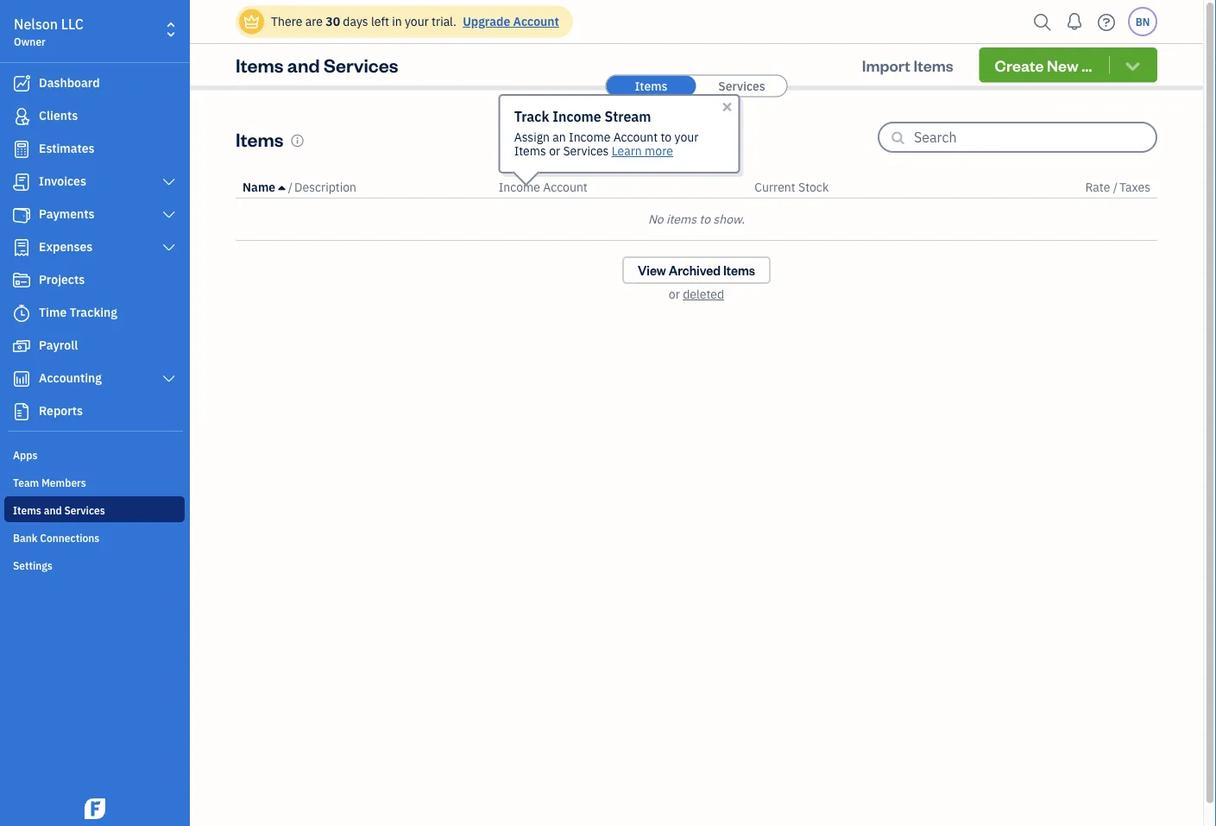 Task type: vqa. For each thing, say whether or not it's contained in the screenshot.
22
no



Task type: describe. For each thing, give the bounding box(es) containing it.
crown image
[[243, 13, 261, 31]]

estimates
[[39, 140, 95, 156]]

close image
[[721, 100, 735, 114]]

assign
[[514, 129, 550, 145]]

learn
[[612, 143, 642, 159]]

team members link
[[4, 469, 185, 495]]

nelson
[[14, 15, 58, 33]]

archived
[[669, 262, 721, 278]]

apps link
[[4, 441, 185, 467]]

services inside main element
[[64, 503, 105, 517]]

reports
[[39, 403, 83, 419]]

left
[[371, 13, 389, 29]]

current stock link
[[755, 179, 829, 195]]

import items
[[862, 55, 954, 75]]

bn
[[1136, 15, 1150, 28]]

view
[[638, 262, 666, 278]]

view archived items or deleted
[[638, 262, 756, 302]]

invoices link
[[4, 167, 185, 198]]

llc
[[61, 15, 84, 33]]

items link
[[607, 76, 696, 96]]

estimates link
[[4, 134, 185, 165]]

apps
[[13, 448, 38, 462]]

items inside 'assign an income account to your items or services'
[[514, 143, 546, 159]]

tracking
[[70, 304, 117, 320]]

trial.
[[432, 13, 457, 29]]

invoice image
[[11, 174, 32, 191]]

show.
[[714, 211, 745, 227]]

freshbooks image
[[81, 799, 109, 819]]

clients link
[[4, 101, 185, 132]]

dashboard
[[39, 75, 100, 91]]

more
[[645, 143, 673, 159]]

are
[[305, 13, 323, 29]]

services link
[[697, 76, 787, 96]]

import
[[862, 55, 911, 75]]

no items to show.
[[648, 211, 745, 227]]

dashboard image
[[11, 75, 32, 92]]

your inside 'assign an income account to your items or services'
[[675, 129, 699, 145]]

there
[[271, 13, 303, 29]]

view archived items link
[[623, 256, 771, 284]]

deleted
[[683, 286, 725, 302]]

services up close 'icon'
[[719, 78, 766, 94]]

main element
[[0, 0, 233, 826]]

chart image
[[11, 370, 32, 388]]

services down days
[[324, 52, 399, 77]]

in
[[392, 13, 402, 29]]

0 vertical spatial and
[[287, 52, 320, 77]]

accounting link
[[4, 364, 185, 395]]

description link
[[295, 179, 357, 195]]

an
[[553, 129, 566, 145]]

money image
[[11, 338, 32, 355]]

items inside button
[[914, 55, 954, 75]]

1 vertical spatial to
[[700, 211, 711, 227]]

items inside view archived items or deleted
[[724, 262, 756, 278]]

timer image
[[11, 305, 32, 322]]

30
[[326, 13, 340, 29]]

2 / from the left
[[1114, 179, 1118, 195]]

import items button
[[847, 48, 970, 82]]

reports link
[[4, 396, 185, 427]]

projects
[[39, 272, 85, 288]]

assign an income account to your items or services
[[514, 129, 699, 159]]

items and services inside items and services link
[[13, 503, 105, 517]]

learn more
[[612, 143, 673, 159]]

current
[[755, 179, 796, 195]]

rate
[[1086, 179, 1111, 195]]

1 / from the left
[[288, 179, 293, 195]]

time tracking link
[[4, 298, 185, 329]]

chevron large down image for payments
[[161, 208, 177, 222]]

team members
[[13, 476, 86, 490]]

upgrade account link
[[460, 13, 559, 29]]

notifications image
[[1061, 4, 1089, 39]]

learn more link
[[612, 143, 673, 159]]

items left info icon
[[236, 127, 284, 151]]

description
[[295, 179, 357, 195]]

members
[[42, 476, 86, 490]]

project image
[[11, 272, 32, 289]]

chevrondown image
[[1123, 56, 1143, 74]]

upgrade
[[463, 13, 511, 29]]

dashboard link
[[4, 68, 185, 99]]

settings
[[13, 559, 53, 573]]

or inside 'assign an income account to your items or services'
[[549, 143, 561, 159]]

services inside 'assign an income account to your items or services'
[[563, 143, 609, 159]]

bank connections link
[[4, 524, 185, 550]]



Task type: locate. For each thing, give the bounding box(es) containing it.
items and services link
[[4, 497, 185, 522]]

account right the upgrade
[[513, 13, 559, 29]]

1 vertical spatial your
[[675, 129, 699, 145]]

0 vertical spatial or
[[549, 143, 561, 159]]

2 vertical spatial account
[[543, 179, 588, 195]]

and down team members
[[44, 503, 62, 517]]

2 chevron large down image from the top
[[161, 372, 177, 386]]

0 vertical spatial your
[[405, 13, 429, 29]]

Search text field
[[914, 123, 1156, 151]]

to inside 'assign an income account to your items or services'
[[661, 129, 672, 145]]

caretup image
[[278, 180, 285, 194]]

payments link
[[4, 199, 185, 231]]

0 vertical spatial chevron large down image
[[161, 175, 177, 189]]

/ right rate
[[1114, 179, 1118, 195]]

0 horizontal spatial or
[[549, 143, 561, 159]]

time tracking
[[39, 304, 117, 320]]

payments
[[39, 206, 95, 222]]

items up deleted
[[724, 262, 756, 278]]

create new …
[[995, 55, 1093, 75]]

1 vertical spatial income
[[569, 129, 611, 145]]

0 horizontal spatial /
[[288, 179, 293, 195]]

chevron large down image
[[161, 175, 177, 189], [161, 372, 177, 386]]

items left the an
[[514, 143, 546, 159]]

1 horizontal spatial or
[[669, 286, 680, 302]]

services
[[324, 52, 399, 77], [719, 78, 766, 94], [563, 143, 609, 159], [64, 503, 105, 517]]

clients
[[39, 108, 78, 123]]

items down crown image
[[236, 52, 284, 77]]

items and services
[[236, 52, 399, 77], [13, 503, 105, 517]]

0 horizontal spatial your
[[405, 13, 429, 29]]

items up stream
[[635, 78, 668, 94]]

rate link
[[1086, 179, 1114, 195]]

info image
[[291, 134, 304, 148]]

stream
[[605, 108, 651, 126]]

income
[[553, 108, 602, 126], [569, 129, 611, 145], [499, 179, 540, 195]]

to right learn
[[661, 129, 672, 145]]

1 vertical spatial account
[[614, 129, 658, 145]]

or up income account
[[549, 143, 561, 159]]

or inside view archived items or deleted
[[669, 286, 680, 302]]

1 horizontal spatial to
[[700, 211, 711, 227]]

income down the track income stream
[[569, 129, 611, 145]]

invoices
[[39, 173, 86, 189]]

expenses link
[[4, 232, 185, 263]]

your right in
[[405, 13, 429, 29]]

expense image
[[11, 239, 32, 256]]

deleted link
[[683, 286, 725, 302]]

/
[[288, 179, 293, 195], [1114, 179, 1118, 195]]

and inside items and services link
[[44, 503, 62, 517]]

1 vertical spatial chevron large down image
[[161, 372, 177, 386]]

chevron large down image for invoices
[[161, 175, 177, 189]]

client image
[[11, 108, 32, 125]]

your right the more at the top of the page
[[675, 129, 699, 145]]

1 vertical spatial or
[[669, 286, 680, 302]]

there are 30 days left in your trial. upgrade account
[[271, 13, 559, 29]]

settings link
[[4, 552, 185, 578]]

income inside 'assign an income account to your items or services'
[[569, 129, 611, 145]]

track income stream
[[514, 108, 651, 126]]

expenses
[[39, 239, 93, 255]]

name
[[243, 179, 276, 195]]

account down the an
[[543, 179, 588, 195]]

or
[[549, 143, 561, 159], [669, 286, 680, 302]]

stock
[[799, 179, 829, 195]]

account
[[513, 13, 559, 29], [614, 129, 658, 145], [543, 179, 588, 195]]

services down the track income stream
[[563, 143, 609, 159]]

accounting
[[39, 370, 102, 386]]

services up bank connections link
[[64, 503, 105, 517]]

0 vertical spatial account
[[513, 13, 559, 29]]

payroll
[[39, 337, 78, 353]]

0 vertical spatial to
[[661, 129, 672, 145]]

chevron large down image for expenses
[[161, 241, 177, 255]]

income up the an
[[553, 108, 602, 126]]

name link
[[243, 179, 288, 195]]

1 horizontal spatial and
[[287, 52, 320, 77]]

items down team
[[13, 503, 41, 517]]

chevron large down image up expenses link
[[161, 208, 177, 222]]

connections
[[40, 531, 100, 545]]

1 horizontal spatial your
[[675, 129, 699, 145]]

bank connections
[[13, 531, 100, 545]]

items and services up bank connections
[[13, 503, 105, 517]]

create new … button
[[980, 47, 1158, 82]]

new
[[1048, 55, 1079, 75]]

bank
[[13, 531, 38, 545]]

/ right "caretup" "image"
[[288, 179, 293, 195]]

income account
[[499, 179, 588, 195]]

payroll link
[[4, 331, 185, 362]]

account down stream
[[614, 129, 658, 145]]

rate / taxes
[[1086, 179, 1151, 195]]

1 vertical spatial chevron large down image
[[161, 241, 177, 255]]

chevron large down image down estimates link
[[161, 175, 177, 189]]

to right 'items'
[[700, 211, 711, 227]]

0 horizontal spatial and
[[44, 503, 62, 517]]

items inside main element
[[13, 503, 41, 517]]

your
[[405, 13, 429, 29], [675, 129, 699, 145]]

chevron large down image for accounting
[[161, 372, 177, 386]]

items
[[667, 211, 697, 227]]

to
[[661, 129, 672, 145], [700, 211, 711, 227]]

team
[[13, 476, 39, 490]]

chevron large down image inside accounting link
[[161, 372, 177, 386]]

items and services down are at the top
[[236, 52, 399, 77]]

taxes
[[1120, 179, 1151, 195]]

estimate image
[[11, 141, 32, 158]]

current stock
[[755, 179, 829, 195]]

search image
[[1029, 9, 1057, 35]]

income account link
[[499, 179, 588, 195]]

0 vertical spatial chevron large down image
[[161, 208, 177, 222]]

create
[[995, 55, 1044, 75]]

or left 'deleted' link
[[669, 286, 680, 302]]

income down assign
[[499, 179, 540, 195]]

…
[[1082, 55, 1093, 75]]

1 vertical spatial and
[[44, 503, 62, 517]]

1 horizontal spatial items and services
[[236, 52, 399, 77]]

create new … button
[[980, 47, 1158, 82]]

chevron large down image inside payments link
[[161, 208, 177, 222]]

payment image
[[11, 206, 32, 224]]

items right import
[[914, 55, 954, 75]]

owner
[[14, 35, 46, 48]]

1 horizontal spatial /
[[1114, 179, 1118, 195]]

nelson llc owner
[[14, 15, 84, 48]]

go to help image
[[1093, 9, 1121, 35]]

0 vertical spatial items and services
[[236, 52, 399, 77]]

1 chevron large down image from the top
[[161, 175, 177, 189]]

no
[[648, 211, 664, 227]]

report image
[[11, 403, 32, 421]]

bn button
[[1129, 7, 1158, 36]]

1 chevron large down image from the top
[[161, 208, 177, 222]]

track
[[514, 108, 550, 126]]

chevron large down image inside expenses link
[[161, 241, 177, 255]]

chevron large down image up reports link
[[161, 372, 177, 386]]

0 vertical spatial income
[[553, 108, 602, 126]]

projects link
[[4, 265, 185, 296]]

account inside 'assign an income account to your items or services'
[[614, 129, 658, 145]]

1 vertical spatial items and services
[[13, 503, 105, 517]]

2 vertical spatial income
[[499, 179, 540, 195]]

0 horizontal spatial to
[[661, 129, 672, 145]]

2 chevron large down image from the top
[[161, 241, 177, 255]]

time
[[39, 304, 67, 320]]

chevron large down image
[[161, 208, 177, 222], [161, 241, 177, 255]]

days
[[343, 13, 368, 29]]

and down are at the top
[[287, 52, 320, 77]]

0 horizontal spatial items and services
[[13, 503, 105, 517]]

chevron large down image up projects link at the top left of page
[[161, 241, 177, 255]]



